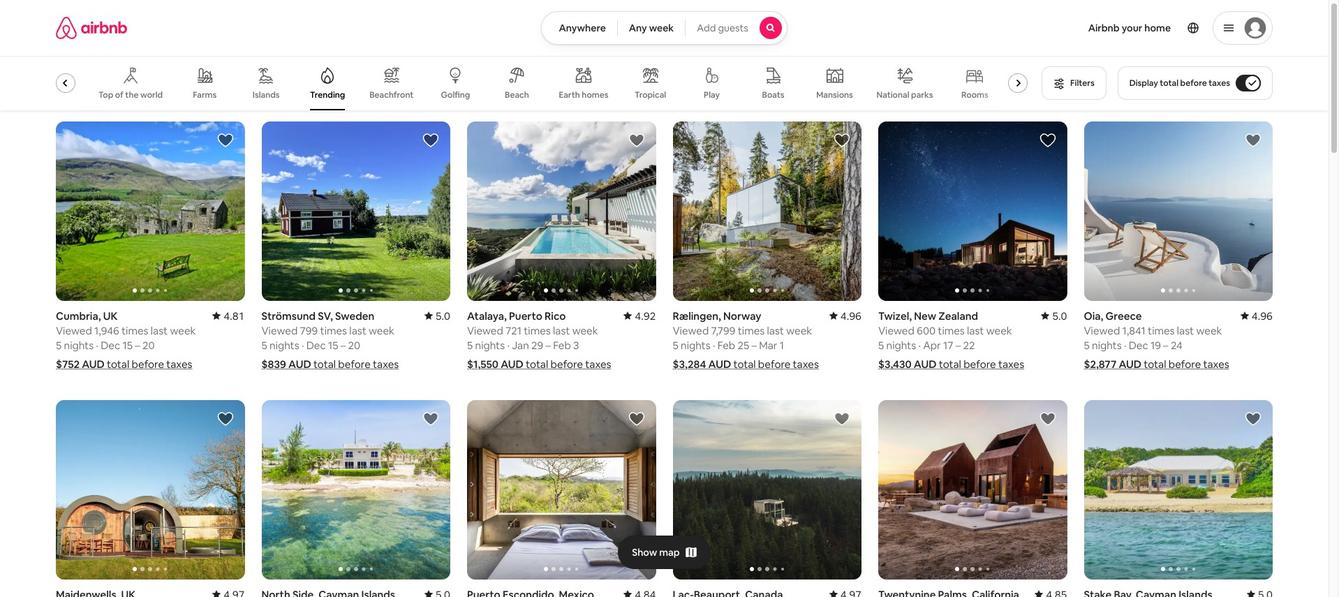 Task type: locate. For each thing, give the bounding box(es) containing it.
·
[[96, 339, 98, 352], [302, 339, 304, 352], [507, 339, 510, 352], [713, 339, 715, 352], [919, 339, 921, 352], [1124, 339, 1127, 352]]

5
[[56, 339, 62, 352], [262, 339, 267, 352], [467, 339, 473, 352], [673, 339, 679, 352], [879, 339, 884, 352], [1084, 339, 1090, 352]]

–
[[135, 339, 140, 352], [341, 339, 346, 352], [546, 339, 551, 352], [752, 339, 757, 352], [956, 339, 961, 352], [1164, 339, 1169, 352]]

3 times from the left
[[524, 324, 551, 337]]

5 up "$839 aud"
[[262, 339, 267, 352]]

nights up "$839 aud"
[[270, 339, 299, 352]]

week inside atalaya, puerto rico viewed 721 times last week 5 nights · jan 29 – feb 3 $1,550 aud total before taxes
[[572, 324, 598, 337]]

· left jan
[[507, 339, 510, 352]]

dec down 1,841
[[1129, 339, 1149, 352]]

times inside cumbria, uk viewed 1,946 times last week 5 nights · dec 15 – 20 $752 aud total before taxes
[[121, 324, 148, 337]]

nights inside twizel, new zealand viewed 600 times last week 5 nights · apr 17 – 22 $3,430 aud total before taxes
[[887, 339, 916, 352]]

4 times from the left
[[738, 324, 765, 337]]

before right $752 aud
[[132, 358, 164, 371]]

viewed down oia,
[[1084, 324, 1120, 337]]

viewed inside cumbria, uk viewed 1,946 times last week 5 nights · dec 15 – 20 $752 aud total before taxes
[[56, 324, 92, 337]]

3 5 from the left
[[467, 339, 473, 352]]

3 · from the left
[[507, 339, 510, 352]]

add to wishlist: maidenwells, uk image
[[217, 411, 234, 427]]

3 last from the left
[[553, 324, 570, 337]]

times
[[121, 324, 148, 337], [320, 324, 347, 337], [524, 324, 551, 337], [738, 324, 765, 337], [938, 324, 965, 337], [1148, 324, 1175, 337]]

dec for $752 aud
[[101, 339, 120, 352]]

– inside atalaya, puerto rico viewed 721 times last week 5 nights · jan 29 – feb 3 $1,550 aud total before taxes
[[546, 339, 551, 352]]

5 down oia,
[[1084, 339, 1090, 352]]

total right the display
[[1160, 78, 1179, 89]]

week inside button
[[649, 22, 674, 34]]

5 up $3,430 aud
[[879, 339, 884, 352]]

total inside oia, greece viewed 1,841 times last week 5 nights · dec 19 – 24 $2,877 aud total before taxes
[[1144, 358, 1167, 371]]

4.96
[[841, 309, 862, 323], [1252, 309, 1273, 323]]

trending
[[310, 89, 345, 101]]

2 viewed from the left
[[262, 324, 298, 337]]

atalaya,
[[467, 309, 507, 323]]

15
[[122, 339, 133, 352], [328, 339, 338, 352]]

puerto
[[509, 309, 543, 323]]

add to wishlist: strömsund sv, sweden image
[[423, 132, 439, 149]]

nights up $3,430 aud
[[887, 339, 916, 352]]

1 · from the left
[[96, 339, 98, 352]]

before down the 3
[[551, 358, 583, 371]]

0 horizontal spatial dec
[[101, 339, 120, 352]]

dec
[[101, 339, 120, 352], [306, 339, 326, 352], [1129, 339, 1149, 352]]

1 4.96 from the left
[[841, 309, 862, 323]]

1 horizontal spatial 5.0 out of 5 average rating image
[[1041, 309, 1067, 323]]

None search field
[[542, 11, 787, 45]]

0 horizontal spatial 5.0
[[436, 309, 450, 323]]

1 horizontal spatial 15
[[328, 339, 338, 352]]

4.96 for rælingen, norway viewed 7,799 times last week 5 nights · feb 25 – mar 1 $3,284 aud total before taxes
[[841, 309, 862, 323]]

viewed down the rælingen,
[[673, 324, 709, 337]]

total inside strömsund sv, sweden viewed 799 times last week 5 nights · dec 15 – 20 $839 aud total before taxes
[[313, 358, 336, 371]]

2 – from the left
[[341, 339, 346, 352]]

$1,550 aud
[[467, 358, 524, 371]]

3 dec from the left
[[1129, 339, 1149, 352]]

6 last from the left
[[1177, 324, 1194, 337]]

dec down 799
[[306, 339, 326, 352]]

5 – from the left
[[956, 339, 961, 352]]

5.0 out of 5 average rating image containing 5.0
[[1041, 309, 1067, 323]]

2 15 from the left
[[328, 339, 338, 352]]

before down 22
[[964, 358, 996, 371]]

before down 24
[[1169, 358, 1201, 371]]

viewed down the twizel,
[[879, 324, 915, 337]]

5 up $3,284 aud
[[673, 339, 679, 352]]

1 feb from the left
[[553, 339, 571, 352]]

last down sweden
[[349, 324, 366, 337]]

nights up $3,284 aud
[[681, 339, 711, 352]]

mar
[[759, 339, 778, 352]]

total inside twizel, new zealand viewed 600 times last week 5 nights · apr 17 – 22 $3,430 aud total before taxes
[[939, 358, 962, 371]]

twizel,
[[879, 309, 912, 323]]

add to wishlist: stake bay, cayman islands image
[[1245, 411, 1262, 427]]

before right the display
[[1181, 78, 1207, 89]]

4 last from the left
[[767, 324, 784, 337]]

799
[[300, 324, 318, 337]]

4 5 from the left
[[673, 339, 679, 352]]

rælingen,
[[673, 309, 721, 323]]

viewed down "cumbria,"
[[56, 324, 92, 337]]

5 inside strömsund sv, sweden viewed 799 times last week 5 nights · dec 15 – 20 $839 aud total before taxes
[[262, 339, 267, 352]]

1 horizontal spatial 4.96
[[1252, 309, 1273, 323]]

– inside strömsund sv, sweden viewed 799 times last week 5 nights · dec 15 – 20 $839 aud total before taxes
[[341, 339, 346, 352]]

nights up $2,877 aud
[[1092, 339, 1122, 352]]

nights inside oia, greece viewed 1,841 times last week 5 nights · dec 19 – 24 $2,877 aud total before taxes
[[1092, 339, 1122, 352]]

golfing
[[441, 89, 470, 101]]

5 times from the left
[[938, 324, 965, 337]]

6 · from the left
[[1124, 339, 1127, 352]]

6 viewed from the left
[[1084, 324, 1120, 337]]

farms
[[193, 89, 217, 101]]

25
[[738, 339, 749, 352]]

before inside oia, greece viewed 1,841 times last week 5 nights · dec 19 – 24 $2,877 aud total before taxes
[[1169, 358, 1201, 371]]

· down 7,799 on the bottom of the page
[[713, 339, 715, 352]]

viewed down strömsund
[[262, 324, 298, 337]]

5 · from the left
[[919, 339, 921, 352]]

5 up $752 aud
[[56, 339, 62, 352]]

1 horizontal spatial feb
[[718, 339, 735, 352]]

5.0 left atalaya,
[[436, 309, 450, 323]]

feb down 7,799 on the bottom of the page
[[718, 339, 735, 352]]

times up 17
[[938, 324, 965, 337]]

viewed down atalaya,
[[467, 324, 503, 337]]

times up 19
[[1148, 324, 1175, 337]]

1 times from the left
[[121, 324, 148, 337]]

filters button
[[1042, 66, 1107, 100]]

2 5.0 from the left
[[1053, 309, 1067, 323]]

1 last from the left
[[151, 324, 168, 337]]

any week
[[629, 22, 674, 34]]

1 dec from the left
[[101, 339, 120, 352]]

last
[[151, 324, 168, 337], [349, 324, 366, 337], [553, 324, 570, 337], [767, 324, 784, 337], [967, 324, 984, 337], [1177, 324, 1194, 337]]

mansions
[[817, 89, 853, 101]]

1 horizontal spatial 5.0
[[1053, 309, 1067, 323]]

0 horizontal spatial 15
[[122, 339, 133, 352]]

rælingen, norway viewed 7,799 times last week 5 nights · feb 25 – mar 1 $3,284 aud total before taxes
[[673, 309, 819, 371]]

last up 24
[[1177, 324, 1194, 337]]

dec down 1,946
[[101, 339, 120, 352]]

2 last from the left
[[349, 324, 366, 337]]

2 dec from the left
[[306, 339, 326, 352]]

· inside oia, greece viewed 1,841 times last week 5 nights · dec 19 – 24 $2,877 aud total before taxes
[[1124, 339, 1127, 352]]

1 5.0 from the left
[[436, 309, 450, 323]]

before
[[1181, 78, 1207, 89], [132, 358, 164, 371], [338, 358, 371, 371], [551, 358, 583, 371], [758, 358, 791, 371], [964, 358, 996, 371], [1169, 358, 1201, 371]]

add to wishlist: twizel, new zealand image
[[1040, 132, 1056, 149]]

1 horizontal spatial 20
[[348, 339, 360, 352]]

before down mar
[[758, 358, 791, 371]]

top
[[98, 89, 113, 101]]

feb inside atalaya, puerto rico viewed 721 times last week 5 nights · jan 29 – feb 3 $1,550 aud total before taxes
[[553, 339, 571, 352]]

national
[[877, 89, 910, 100]]

2 5 from the left
[[262, 339, 267, 352]]

feb
[[553, 339, 571, 352], [718, 339, 735, 352]]

dec inside cumbria, uk viewed 1,946 times last week 5 nights · dec 15 – 20 $752 aud total before taxes
[[101, 339, 120, 352]]

4.92 out of 5 average rating image
[[624, 309, 656, 323]]

total inside rælingen, norway viewed 7,799 times last week 5 nights · feb 25 – mar 1 $3,284 aud total before taxes
[[734, 358, 756, 371]]

4 nights from the left
[[681, 339, 711, 352]]

feb left the 3
[[553, 339, 571, 352]]

last inside atalaya, puerto rico viewed 721 times last week 5 nights · jan 29 – feb 3 $1,550 aud total before taxes
[[553, 324, 570, 337]]

2 nights from the left
[[270, 339, 299, 352]]

world
[[140, 89, 163, 101]]

sweden
[[335, 309, 374, 323]]

600
[[917, 324, 936, 337]]

beach
[[505, 89, 529, 101]]

5 last from the left
[[967, 324, 984, 337]]

0 horizontal spatial 20
[[142, 339, 155, 352]]

last down rico
[[553, 324, 570, 337]]

5.0 out of 5 average rating image
[[1041, 309, 1067, 323], [424, 588, 450, 597], [1247, 588, 1273, 597]]

your
[[1122, 22, 1143, 34]]

5 viewed from the left
[[879, 324, 915, 337]]

strömsund
[[262, 309, 316, 323]]

4 viewed from the left
[[673, 324, 709, 337]]

add to wishlist: lac-beauport, canada image
[[834, 411, 851, 427]]

5 inside atalaya, puerto rico viewed 721 times last week 5 nights · jan 29 – feb 3 $1,550 aud total before taxes
[[467, 339, 473, 352]]

total
[[1160, 78, 1179, 89], [107, 358, 129, 371], [313, 358, 336, 371], [526, 358, 548, 371], [734, 358, 756, 371], [939, 358, 962, 371], [1144, 358, 1167, 371]]

nights up the $1,550 aud
[[475, 339, 505, 352]]

last up 1
[[767, 324, 784, 337]]

5 inside oia, greece viewed 1,841 times last week 5 nights · dec 19 – 24 $2,877 aud total before taxes
[[1084, 339, 1090, 352]]

0 horizontal spatial feb
[[553, 339, 571, 352]]

dec inside oia, greece viewed 1,841 times last week 5 nights · dec 19 – 24 $2,877 aud total before taxes
[[1129, 339, 1149, 352]]

4 · from the left
[[713, 339, 715, 352]]

5 nights from the left
[[887, 339, 916, 352]]

2 horizontal spatial 5.0 out of 5 average rating image
[[1247, 588, 1273, 597]]

2 4.96 from the left
[[1252, 309, 1273, 323]]

0 horizontal spatial 5.0 out of 5 average rating image
[[424, 588, 450, 597]]

2 20 from the left
[[348, 339, 360, 352]]

· inside strömsund sv, sweden viewed 799 times last week 5 nights · dec 15 – 20 $839 aud total before taxes
[[302, 339, 304, 352]]

total down 25
[[734, 358, 756, 371]]

nights
[[64, 339, 94, 352], [270, 339, 299, 352], [475, 339, 505, 352], [681, 339, 711, 352], [887, 339, 916, 352], [1092, 339, 1122, 352]]

profile element
[[804, 0, 1273, 56]]

last inside strömsund sv, sweden viewed 799 times last week 5 nights · dec 15 – 20 $839 aud total before taxes
[[349, 324, 366, 337]]

times inside atalaya, puerto rico viewed 721 times last week 5 nights · jan 29 – feb 3 $1,550 aud total before taxes
[[524, 324, 551, 337]]

20 inside cumbria, uk viewed 1,946 times last week 5 nights · dec 15 – 20 $752 aud total before taxes
[[142, 339, 155, 352]]

times up 29
[[524, 324, 551, 337]]

1
[[780, 339, 784, 352]]

zealand
[[939, 309, 978, 323]]

0 horizontal spatial 4.96
[[841, 309, 862, 323]]

total down 17
[[939, 358, 962, 371]]

viewed inside strömsund sv, sweden viewed 799 times last week 5 nights · dec 15 – 20 $839 aud total before taxes
[[262, 324, 298, 337]]

taxes inside cumbria, uk viewed 1,946 times last week 5 nights · dec 15 – 20 $752 aud total before taxes
[[166, 358, 192, 371]]

$2,877 aud
[[1084, 358, 1142, 371]]

$3,284 aud
[[673, 358, 731, 371]]

nights up $752 aud
[[64, 339, 94, 352]]

last inside oia, greece viewed 1,841 times last week 5 nights · dec 19 – 24 $2,877 aud total before taxes
[[1177, 324, 1194, 337]]

oia,
[[1084, 309, 1104, 323]]

$3,430 aud
[[879, 358, 937, 371]]

6 nights from the left
[[1092, 339, 1122, 352]]

17
[[944, 339, 954, 352]]

· inside twizel, new zealand viewed 600 times last week 5 nights · apr 17 – 22 $3,430 aud total before taxes
[[919, 339, 921, 352]]

times down sv,
[[320, 324, 347, 337]]

taxes
[[1209, 78, 1231, 89], [166, 358, 192, 371], [373, 358, 399, 371], [585, 358, 611, 371], [793, 358, 819, 371], [999, 358, 1025, 371], [1204, 358, 1230, 371]]

15 inside strömsund sv, sweden viewed 799 times last week 5 nights · dec 15 – 20 $839 aud total before taxes
[[328, 339, 338, 352]]

20
[[142, 339, 155, 352], [348, 339, 360, 352]]

– inside twizel, new zealand viewed 600 times last week 5 nights · apr 17 – 22 $3,430 aud total before taxes
[[956, 339, 961, 352]]

times inside twizel, new zealand viewed 600 times last week 5 nights · apr 17 – 22 $3,430 aud total before taxes
[[938, 324, 965, 337]]

1 viewed from the left
[[56, 324, 92, 337]]

6 5 from the left
[[1084, 339, 1090, 352]]

3 viewed from the left
[[467, 324, 503, 337]]

times up 25
[[738, 324, 765, 337]]

total down 29
[[526, 358, 548, 371]]

24
[[1171, 339, 1183, 352]]

twizel, new zealand viewed 600 times last week 5 nights · apr 17 – 22 $3,430 aud total before taxes
[[879, 309, 1025, 371]]

2 times from the left
[[320, 324, 347, 337]]

1 nights from the left
[[64, 339, 94, 352]]

times right 1,946
[[121, 324, 148, 337]]

total down 19
[[1144, 358, 1167, 371]]

before inside rælingen, norway viewed 7,799 times last week 5 nights · feb 25 – mar 1 $3,284 aud total before taxes
[[758, 358, 791, 371]]

feb inside rælingen, norway viewed 7,799 times last week 5 nights · feb 25 – mar 1 $3,284 aud total before taxes
[[718, 339, 735, 352]]

· down 1,841
[[1124, 339, 1127, 352]]

1 5 from the left
[[56, 339, 62, 352]]

2 · from the left
[[302, 339, 304, 352]]

6 times from the left
[[1148, 324, 1175, 337]]

week inside rælingen, norway viewed 7,799 times last week 5 nights · feb 25 – mar 1 $3,284 aud total before taxes
[[787, 324, 812, 337]]

nights inside rælingen, norway viewed 7,799 times last week 5 nights · feb 25 – mar 1 $3,284 aud total before taxes
[[681, 339, 711, 352]]

anywhere
[[559, 22, 606, 34]]

3 – from the left
[[546, 339, 551, 352]]

total down 1,946
[[107, 358, 129, 371]]

times inside oia, greece viewed 1,841 times last week 5 nights · dec 19 – 24 $2,877 aud total before taxes
[[1148, 324, 1175, 337]]

6 – from the left
[[1164, 339, 1169, 352]]

add to wishlist: twentynine palms, california image
[[1040, 411, 1056, 427]]

2 feb from the left
[[718, 339, 735, 352]]

oia, greece viewed 1,841 times last week 5 nights · dec 19 – 24 $2,877 aud total before taxes
[[1084, 309, 1230, 371]]

viewed
[[56, 324, 92, 337], [262, 324, 298, 337], [467, 324, 503, 337], [673, 324, 709, 337], [879, 324, 915, 337], [1084, 324, 1120, 337]]

5.0
[[436, 309, 450, 323], [1053, 309, 1067, 323]]

5 inside rælingen, norway viewed 7,799 times last week 5 nights · feb 25 – mar 1 $3,284 aud total before taxes
[[673, 339, 679, 352]]

week inside twizel, new zealand viewed 600 times last week 5 nights · apr 17 – 22 $3,430 aud total before taxes
[[987, 324, 1012, 337]]

norway
[[724, 309, 762, 323]]

last right 1,946
[[151, 324, 168, 337]]

total down 799
[[313, 358, 336, 371]]

· down 799
[[302, 339, 304, 352]]

1 15 from the left
[[122, 339, 133, 352]]

last up 22
[[967, 324, 984, 337]]

add to wishlist: puerto escondido, mexico image
[[628, 411, 645, 427]]

week
[[649, 22, 674, 34], [170, 324, 196, 337], [369, 324, 395, 337], [572, 324, 598, 337], [787, 324, 812, 337], [987, 324, 1012, 337], [1197, 324, 1222, 337]]

5 up the $1,550 aud
[[467, 339, 473, 352]]

721
[[506, 324, 522, 337]]

1 20 from the left
[[142, 339, 155, 352]]

before down sweden
[[338, 358, 371, 371]]

1 horizontal spatial dec
[[306, 339, 326, 352]]

3 nights from the left
[[475, 339, 505, 352]]

5 5 from the left
[[879, 339, 884, 352]]

5.0 left oia,
[[1053, 309, 1067, 323]]

boats
[[762, 89, 785, 101]]

group containing national parks
[[37, 56, 1034, 110]]

4 – from the left
[[752, 339, 757, 352]]

1 – from the left
[[135, 339, 140, 352]]

group
[[37, 56, 1034, 110], [56, 122, 245, 301], [262, 122, 450, 301], [467, 122, 656, 301], [673, 122, 862, 301], [879, 122, 1067, 301], [1084, 122, 1273, 301], [56, 400, 245, 580], [262, 400, 450, 580], [467, 400, 656, 580], [673, 400, 862, 580], [879, 400, 1067, 580], [1084, 400, 1273, 580]]

2 horizontal spatial dec
[[1129, 339, 1149, 352]]

4.84 out of 5 average rating image
[[624, 588, 656, 597]]

· down 1,946
[[96, 339, 98, 352]]

15 inside cumbria, uk viewed 1,946 times last week 5 nights · dec 15 – 20 $752 aud total before taxes
[[122, 339, 133, 352]]

22
[[963, 339, 975, 352]]

· left 'apr'
[[919, 339, 921, 352]]



Task type: describe. For each thing, give the bounding box(es) containing it.
the
[[125, 89, 139, 101]]

1,946
[[94, 324, 119, 337]]

guests
[[718, 22, 748, 34]]

nights inside cumbria, uk viewed 1,946 times last week 5 nights · dec 15 – 20 $752 aud total before taxes
[[64, 339, 94, 352]]

dec for $2,877 aud
[[1129, 339, 1149, 352]]

dec inside strömsund sv, sweden viewed 799 times last week 5 nights · dec 15 – 20 $839 aud total before taxes
[[306, 339, 326, 352]]

last inside cumbria, uk viewed 1,946 times last week 5 nights · dec 15 – 20 $752 aud total before taxes
[[151, 324, 168, 337]]

top of the world
[[98, 89, 163, 101]]

4.96 out of 5 average rating image
[[1241, 309, 1273, 323]]

add guests
[[697, 22, 748, 34]]

4.96 out of 5 average rating image
[[829, 309, 862, 323]]

anywhere button
[[542, 11, 618, 45]]

show map button
[[618, 536, 711, 569]]

week inside cumbria, uk viewed 1,946 times last week 5 nights · dec 15 – 20 $752 aud total before taxes
[[170, 324, 196, 337]]

4.81
[[224, 309, 245, 323]]

filters
[[1071, 78, 1095, 89]]

viewed inside rælingen, norway viewed 7,799 times last week 5 nights · feb 25 – mar 1 $3,284 aud total before taxes
[[673, 324, 709, 337]]

times inside strömsund sv, sweden viewed 799 times last week 5 nights · dec 15 – 20 $839 aud total before taxes
[[320, 324, 347, 337]]

parks
[[911, 89, 933, 100]]

airbnb your home link
[[1080, 13, 1180, 43]]

taxes inside rælingen, norway viewed 7,799 times last week 5 nights · feb 25 – mar 1 $3,284 aud total before taxes
[[793, 358, 819, 371]]

uk
[[103, 309, 118, 323]]

19
[[1151, 339, 1161, 352]]

atalaya, puerto rico viewed 721 times last week 5 nights · jan 29 – feb 3 $1,550 aud total before taxes
[[467, 309, 611, 371]]

viewed inside oia, greece viewed 1,841 times last week 5 nights · dec 19 – 24 $2,877 aud total before taxes
[[1084, 324, 1120, 337]]

strömsund sv, sweden viewed 799 times last week 5 nights · dec 15 – 20 $839 aud total before taxes
[[262, 309, 399, 371]]

nights inside atalaya, puerto rico viewed 721 times last week 5 nights · jan 29 – feb 3 $1,550 aud total before taxes
[[475, 339, 505, 352]]

earth homes
[[559, 89, 609, 101]]

add to wishlist: north side, cayman islands image
[[423, 411, 439, 427]]

display
[[1130, 78, 1158, 89]]

beachfront
[[370, 89, 414, 101]]

greece
[[1106, 309, 1142, 323]]

jan
[[512, 339, 529, 352]]

map
[[659, 546, 680, 559]]

· inside atalaya, puerto rico viewed 721 times last week 5 nights · jan 29 – feb 3 $1,550 aud total before taxes
[[507, 339, 510, 352]]

4.96 for oia, greece viewed 1,841 times last week 5 nights · dec 19 – 24 $2,877 aud total before taxes
[[1252, 309, 1273, 323]]

before inside cumbria, uk viewed 1,946 times last week 5 nights · dec 15 – 20 $752 aud total before taxes
[[132, 358, 164, 371]]

play
[[704, 89, 720, 101]]

luxe
[[47, 89, 66, 101]]

29
[[531, 339, 543, 352]]

· inside rælingen, norway viewed 7,799 times last week 5 nights · feb 25 – mar 1 $3,284 aud total before taxes
[[713, 339, 715, 352]]

home
[[1145, 22, 1171, 34]]

5.0 for strömsund sv, sweden viewed 799 times last week 5 nights · dec 15 – 20 $839 aud total before taxes
[[436, 309, 450, 323]]

5.0 out of 5 average rating image for add to wishlist: north side, cayman islands image
[[424, 588, 450, 597]]

display total before taxes
[[1130, 78, 1231, 89]]

viewed inside atalaya, puerto rico viewed 721 times last week 5 nights · jan 29 – feb 3 $1,550 aud total before taxes
[[467, 324, 503, 337]]

last inside twizel, new zealand viewed 600 times last week 5 nights · apr 17 – 22 $3,430 aud total before taxes
[[967, 324, 984, 337]]

– inside oia, greece viewed 1,841 times last week 5 nights · dec 19 – 24 $2,877 aud total before taxes
[[1164, 339, 1169, 352]]

before inside strömsund sv, sweden viewed 799 times last week 5 nights · dec 15 – 20 $839 aud total before taxes
[[338, 358, 371, 371]]

$839 aud
[[262, 358, 311, 371]]

– inside cumbria, uk viewed 1,946 times last week 5 nights · dec 15 – 20 $752 aud total before taxes
[[135, 339, 140, 352]]

any week button
[[617, 11, 686, 45]]

5 inside cumbria, uk viewed 1,946 times last week 5 nights · dec 15 – 20 $752 aud total before taxes
[[56, 339, 62, 352]]

total inside cumbria, uk viewed 1,946 times last week 5 nights · dec 15 – 20 $752 aud total before taxes
[[107, 358, 129, 371]]

4.81 out of 5 average rating image
[[212, 309, 245, 323]]

20 inside strömsund sv, sweden viewed 799 times last week 5 nights · dec 15 – 20 $839 aud total before taxes
[[348, 339, 360, 352]]

3
[[573, 339, 579, 352]]

5.0 for twizel, new zealand viewed 600 times last week 5 nights · apr 17 – 22 $3,430 aud total before taxes
[[1053, 309, 1067, 323]]

add to wishlist: atalaya, puerto rico image
[[628, 132, 645, 149]]

rico
[[545, 309, 566, 323]]

of
[[115, 89, 123, 101]]

add to wishlist: cumbria, uk image
[[217, 132, 234, 149]]

taxes inside oia, greece viewed 1,841 times last week 5 nights · dec 19 – 24 $2,877 aud total before taxes
[[1204, 358, 1230, 371]]

sv,
[[318, 309, 333, 323]]

1,841
[[1123, 324, 1146, 337]]

apr
[[923, 339, 941, 352]]

4.85 out of 5 average rating image
[[1035, 588, 1067, 597]]

taxes inside twizel, new zealand viewed 600 times last week 5 nights · apr 17 – 22 $3,430 aud total before taxes
[[999, 358, 1025, 371]]

tropical
[[635, 89, 666, 101]]

earth
[[559, 89, 580, 101]]

cumbria,
[[56, 309, 101, 323]]

add to wishlist: oia, greece image
[[1245, 132, 1262, 149]]

7,799
[[711, 324, 736, 337]]

airbnb your home
[[1089, 22, 1171, 34]]

add
[[697, 22, 716, 34]]

new
[[914, 309, 937, 323]]

last inside rælingen, norway viewed 7,799 times last week 5 nights · feb 25 – mar 1 $3,284 aud total before taxes
[[767, 324, 784, 337]]

homes
[[582, 89, 609, 101]]

· inside cumbria, uk viewed 1,946 times last week 5 nights · dec 15 – 20 $752 aud total before taxes
[[96, 339, 98, 352]]

before inside twizel, new zealand viewed 600 times last week 5 nights · apr 17 – 22 $3,430 aud total before taxes
[[964, 358, 996, 371]]

taxes inside strömsund sv, sweden viewed 799 times last week 5 nights · dec 15 – 20 $839 aud total before taxes
[[373, 358, 399, 371]]

times inside rælingen, norway viewed 7,799 times last week 5 nights · feb 25 – mar 1 $3,284 aud total before taxes
[[738, 324, 765, 337]]

week inside oia, greece viewed 1,841 times last week 5 nights · dec 19 – 24 $2,877 aud total before taxes
[[1197, 324, 1222, 337]]

rooms
[[962, 89, 989, 101]]

week inside strömsund sv, sweden viewed 799 times last week 5 nights · dec 15 – 20 $839 aud total before taxes
[[369, 324, 395, 337]]

national parks
[[877, 89, 933, 100]]

islands
[[253, 89, 280, 101]]

5 inside twizel, new zealand viewed 600 times last week 5 nights · apr 17 – 22 $3,430 aud total before taxes
[[879, 339, 884, 352]]

5.0 out of 5 average rating image
[[424, 309, 450, 323]]

4.92
[[635, 309, 656, 323]]

cumbria, uk viewed 1,946 times last week 5 nights · dec 15 – 20 $752 aud total before taxes
[[56, 309, 196, 371]]

show
[[632, 546, 657, 559]]

viewed inside twizel, new zealand viewed 600 times last week 5 nights · apr 17 – 22 $3,430 aud total before taxes
[[879, 324, 915, 337]]

before inside atalaya, puerto rico viewed 721 times last week 5 nights · jan 29 – feb 3 $1,550 aud total before taxes
[[551, 358, 583, 371]]

total inside atalaya, puerto rico viewed 721 times last week 5 nights · jan 29 – feb 3 $1,550 aud total before taxes
[[526, 358, 548, 371]]

show map
[[632, 546, 680, 559]]

$752 aud
[[56, 358, 105, 371]]

add to wishlist: rælingen, norway image
[[834, 132, 851, 149]]

taxes inside atalaya, puerto rico viewed 721 times last week 5 nights · jan 29 – feb 3 $1,550 aud total before taxes
[[585, 358, 611, 371]]

– inside rælingen, norway viewed 7,799 times last week 5 nights · feb 25 – mar 1 $3,284 aud total before taxes
[[752, 339, 757, 352]]

4.97 out of 5 average rating image
[[829, 588, 862, 597]]

airbnb
[[1089, 22, 1120, 34]]

none search field containing anywhere
[[542, 11, 787, 45]]

nights inside strömsund sv, sweden viewed 799 times last week 5 nights · dec 15 – 20 $839 aud total before taxes
[[270, 339, 299, 352]]

any
[[629, 22, 647, 34]]

add guests button
[[685, 11, 787, 45]]

4.97 out of 5 average rating image
[[212, 588, 245, 597]]

5.0 out of 5 average rating image for add to wishlist: stake bay, cayman islands image
[[1247, 588, 1273, 597]]



Task type: vqa. For each thing, say whether or not it's contained in the screenshot.


